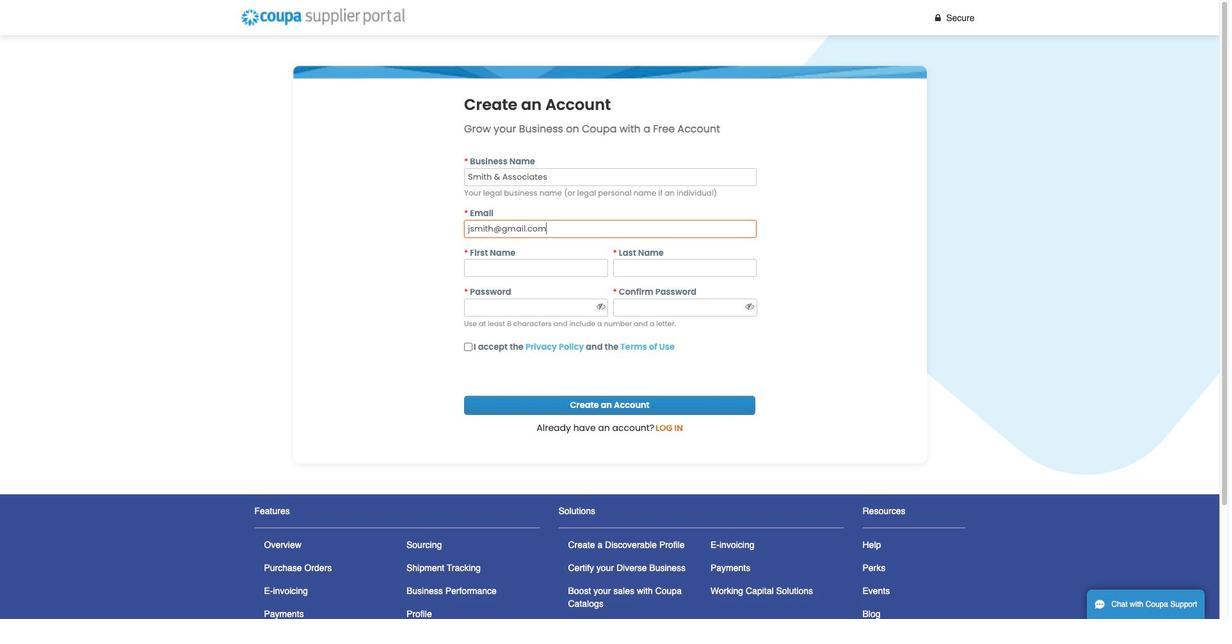 Task type: locate. For each thing, give the bounding box(es) containing it.
0 horizontal spatial fw image
[[596, 302, 607, 311]]

coupa supplier portal image
[[235, 3, 411, 32]]

None text field
[[464, 168, 757, 186], [464, 220, 757, 238], [464, 260, 608, 278], [613, 260, 757, 278], [464, 168, 757, 186], [464, 220, 757, 238], [464, 260, 608, 278], [613, 260, 757, 278]]

2 fw image from the left
[[745, 302, 756, 311]]

1 horizontal spatial fw image
[[745, 302, 756, 311]]

fw image
[[596, 302, 607, 311], [745, 302, 756, 311]]

None checkbox
[[464, 343, 473, 352]]

1 fw image from the left
[[596, 302, 607, 311]]

None password field
[[464, 299, 609, 317], [613, 299, 757, 317], [464, 299, 609, 317], [613, 299, 757, 317]]



Task type: describe. For each thing, give the bounding box(es) containing it.
fw image
[[933, 13, 944, 22]]



Task type: vqa. For each thing, say whether or not it's contained in the screenshot.
leftmost fw "image"
yes



